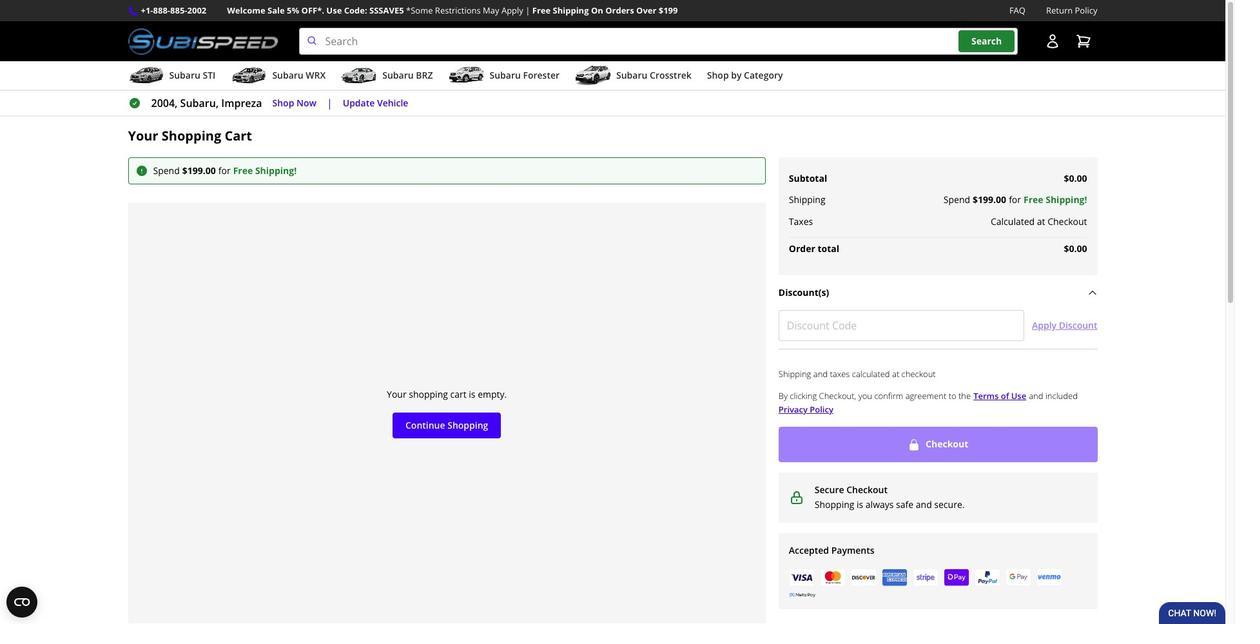 Task type: locate. For each thing, give the bounding box(es) containing it.
1 vertical spatial shipping
[[789, 194, 826, 206]]

|
[[526, 5, 530, 16], [327, 96, 333, 110]]

2 horizontal spatial and
[[1030, 390, 1044, 402]]

1 vertical spatial for
[[1010, 194, 1022, 206]]

0 horizontal spatial for
[[219, 164, 231, 177]]

0 horizontal spatial your
[[128, 127, 158, 145]]

spend $ 199.00 for free shipping! up the calculated
[[944, 194, 1088, 206]]

search input field
[[299, 28, 1018, 55]]

4 subaru from the left
[[490, 69, 521, 81]]

is
[[469, 388, 476, 401], [857, 499, 864, 511]]

0 horizontal spatial use
[[327, 5, 342, 16]]

shipping down 'subtotal'
[[789, 194, 826, 206]]

googlepay image
[[1006, 569, 1032, 587]]

2 vertical spatial shopping
[[815, 499, 855, 511]]

1 horizontal spatial checkout
[[926, 438, 969, 450]]

at
[[1038, 215, 1046, 227], [893, 369, 900, 380]]

0 vertical spatial your
[[128, 127, 158, 145]]

the
[[959, 390, 971, 402]]

free up calculated at checkout
[[1024, 194, 1044, 206]]

2 vertical spatial checkout
[[847, 484, 888, 496]]

0 vertical spatial shopping
[[162, 127, 221, 145]]

1 horizontal spatial is
[[857, 499, 864, 511]]

1 vertical spatial free
[[233, 164, 253, 177]]

subaru left brz
[[383, 69, 414, 81]]

update vehicle button
[[343, 96, 409, 111]]

shop left by at the top of the page
[[707, 69, 729, 81]]

checkout up always
[[847, 484, 888, 496]]

shipping left on
[[553, 5, 589, 16]]

for up the calculated
[[1010, 194, 1022, 206]]

subaru for subaru crosstrek
[[617, 69, 648, 81]]

shopping inside button
[[448, 419, 488, 431]]

of
[[1002, 390, 1010, 402]]

is right cart
[[469, 388, 476, 401]]

visa image
[[789, 569, 815, 587]]

now
[[297, 97, 317, 109]]

secure.
[[935, 499, 965, 511]]

shipping and taxes calculated at checkout
[[779, 369, 936, 380]]

search button
[[959, 31, 1015, 52]]

0 horizontal spatial spend $ 199.00 for free shipping!
[[153, 164, 297, 177]]

agreement
[[906, 390, 947, 402]]

is left always
[[857, 499, 864, 511]]

0 vertical spatial $
[[182, 164, 188, 177]]

0 vertical spatial shop
[[707, 69, 729, 81]]

shipping up 'clicking'
[[779, 369, 812, 380]]

update
[[343, 97, 375, 109]]

0 horizontal spatial shop
[[273, 97, 294, 109]]

by clicking checkout, you confirm agreement to the terms of use and included privacy policy
[[779, 390, 1078, 415]]

subispeed logo image
[[128, 28, 278, 55]]

1 horizontal spatial shop
[[707, 69, 729, 81]]

0 vertical spatial policy
[[1076, 5, 1098, 16]]

0 vertical spatial spend
[[153, 164, 180, 177]]

0 vertical spatial checkout
[[1048, 215, 1088, 227]]

order
[[789, 243, 816, 255]]

1 vertical spatial $0.00
[[1065, 243, 1088, 255]]

0 vertical spatial $0.00
[[1065, 172, 1088, 184]]

0 horizontal spatial shipping!
[[255, 164, 297, 177]]

1 vertical spatial shipping!
[[1046, 194, 1088, 206]]

0 vertical spatial spend $ 199.00 for free shipping!
[[153, 164, 297, 177]]

your
[[128, 127, 158, 145], [387, 388, 407, 401]]

shop now link
[[273, 96, 317, 111]]

3 subaru from the left
[[383, 69, 414, 81]]

discount(s) button
[[779, 286, 1098, 300]]

1 vertical spatial shopping
[[448, 419, 488, 431]]

is for always
[[857, 499, 864, 511]]

confirm
[[875, 390, 904, 402]]

shop for shop by category
[[707, 69, 729, 81]]

1 $0.00 from the top
[[1065, 172, 1088, 184]]

continue shopping button
[[393, 413, 501, 439]]

0 horizontal spatial at
[[893, 369, 900, 380]]

shop left the now
[[273, 97, 294, 109]]

1 horizontal spatial use
[[1012, 390, 1027, 402]]

return policy link
[[1047, 4, 1098, 17]]

button image
[[1045, 34, 1061, 49]]

shipping!
[[255, 164, 297, 177], [1046, 194, 1088, 206]]

885-
[[170, 5, 187, 16]]

$0.00 up calculated at checkout
[[1065, 172, 1088, 184]]

checkout down "by clicking checkout, you confirm agreement to the terms of use and included privacy policy"
[[926, 438, 969, 450]]

checkout right the calculated
[[1048, 215, 1088, 227]]

subaru left forester
[[490, 69, 521, 81]]

1 vertical spatial |
[[327, 96, 333, 110]]

your for your shopping cart is empty.
[[387, 388, 407, 401]]

checkout inside button
[[926, 438, 969, 450]]

0 vertical spatial and
[[814, 369, 828, 380]]

subtotal
[[789, 172, 828, 184]]

subaru left crosstrek
[[617, 69, 648, 81]]

shipping
[[553, 5, 589, 16], [789, 194, 826, 206], [779, 369, 812, 380]]

spend $ 199.00 for free shipping!
[[153, 164, 297, 177], [944, 194, 1088, 206]]

over
[[637, 5, 657, 16]]

at up confirm
[[893, 369, 900, 380]]

faq
[[1010, 5, 1026, 16]]

and right safe
[[916, 499, 933, 511]]

0 horizontal spatial checkout
[[847, 484, 888, 496]]

checkout
[[1048, 215, 1088, 227], [926, 438, 969, 450], [847, 484, 888, 496]]

policy
[[1076, 5, 1098, 16], [810, 404, 834, 415]]

1 horizontal spatial $
[[973, 194, 979, 206]]

2 horizontal spatial shopping
[[815, 499, 855, 511]]

subaru
[[169, 69, 201, 81], [272, 69, 304, 81], [383, 69, 414, 81], [490, 69, 521, 81], [617, 69, 648, 81]]

888-
[[153, 5, 170, 16]]

$0.00
[[1065, 172, 1088, 184], [1065, 243, 1088, 255]]

1 horizontal spatial shipping!
[[1046, 194, 1088, 206]]

spend $ 199.00 for free shipping! down cart
[[153, 164, 297, 177]]

+1-888-885-2002 link
[[141, 4, 207, 17]]

2 vertical spatial shipping
[[779, 369, 812, 380]]

policy down checkout,
[[810, 404, 834, 415]]

0 horizontal spatial |
[[327, 96, 333, 110]]

1 horizontal spatial your
[[387, 388, 407, 401]]

2 vertical spatial and
[[916, 499, 933, 511]]

0 horizontal spatial policy
[[810, 404, 834, 415]]

1 horizontal spatial and
[[916, 499, 933, 511]]

policy inside "by clicking checkout, you confirm agreement to the terms of use and included privacy policy"
[[810, 404, 834, 415]]

1 horizontal spatial spend $ 199.00 for free shipping!
[[944, 194, 1088, 206]]

venmo image
[[1037, 569, 1063, 587]]

discover image
[[851, 569, 877, 587]]

use right of
[[1012, 390, 1027, 402]]

subaru left the sti
[[169, 69, 201, 81]]

and inside 'secure checkout shopping is always safe and secure.'
[[916, 499, 933, 511]]

1 vertical spatial checkout
[[926, 438, 969, 450]]

is inside 'secure checkout shopping is always safe and secure.'
[[857, 499, 864, 511]]

for down cart
[[219, 164, 231, 177]]

0 vertical spatial at
[[1038, 215, 1046, 227]]

subaru forester
[[490, 69, 560, 81]]

0 horizontal spatial 199.00
[[188, 164, 216, 177]]

your left shopping
[[387, 388, 407, 401]]

shopping inside 'secure checkout shopping is always safe and secure.'
[[815, 499, 855, 511]]

shopping down cart
[[448, 419, 488, 431]]

for
[[219, 164, 231, 177], [1010, 194, 1022, 206]]

2004, subaru, impreza
[[151, 96, 262, 110]]

2 horizontal spatial free
[[1024, 194, 1044, 206]]

shop inside "dropdown button"
[[707, 69, 729, 81]]

0 horizontal spatial and
[[814, 369, 828, 380]]

$
[[182, 164, 188, 177], [973, 194, 979, 206]]

and left taxes at the bottom of the page
[[814, 369, 828, 380]]

accepted
[[789, 544, 830, 556]]

use right off*. at the top left
[[327, 5, 342, 16]]

use
[[327, 5, 342, 16], [1012, 390, 1027, 402]]

2002
[[187, 5, 207, 16]]

0 vertical spatial is
[[469, 388, 476, 401]]

payments
[[832, 544, 875, 556]]

5%
[[287, 5, 299, 16]]

spend
[[153, 164, 180, 177], [944, 194, 971, 206]]

your down 2004, on the left top
[[128, 127, 158, 145]]

199.00 down your shopping cart
[[188, 164, 216, 177]]

1 horizontal spatial |
[[526, 5, 530, 16]]

impreza
[[221, 96, 262, 110]]

0 vertical spatial free
[[533, 5, 551, 16]]

1 horizontal spatial shopping
[[448, 419, 488, 431]]

2 horizontal spatial checkout
[[1048, 215, 1088, 227]]

0 horizontal spatial shopping
[[162, 127, 221, 145]]

5 subaru from the left
[[617, 69, 648, 81]]

1 vertical spatial your
[[387, 388, 407, 401]]

199.00 up the calculated
[[979, 194, 1007, 206]]

taxes
[[830, 369, 850, 380]]

1 vertical spatial shop
[[273, 97, 294, 109]]

at right the calculated
[[1038, 215, 1046, 227]]

1 vertical spatial policy
[[810, 404, 834, 415]]

shop for shop now
[[273, 97, 294, 109]]

free right "apply"
[[533, 5, 551, 16]]

calculated
[[853, 369, 891, 380]]

| right the now
[[327, 96, 333, 110]]

1 vertical spatial use
[[1012, 390, 1027, 402]]

1 vertical spatial spend $ 199.00 for free shipping!
[[944, 194, 1088, 206]]

*some
[[406, 5, 433, 16]]

1 vertical spatial 199.00
[[979, 194, 1007, 206]]

and left included
[[1030, 390, 1044, 402]]

and inside "by clicking checkout, you confirm agreement to the terms of use and included privacy policy"
[[1030, 390, 1044, 402]]

$0.00 for order total
[[1065, 243, 1088, 255]]

amex image
[[882, 569, 908, 587]]

2 subaru from the left
[[272, 69, 304, 81]]

1 vertical spatial and
[[1030, 390, 1044, 402]]

shopping down secure
[[815, 499, 855, 511]]

a subaru brz thumbnail image image
[[341, 66, 377, 85]]

0 horizontal spatial is
[[469, 388, 476, 401]]

1 subaru from the left
[[169, 69, 201, 81]]

continue
[[406, 419, 445, 431]]

1 horizontal spatial at
[[1038, 215, 1046, 227]]

a subaru forester thumbnail image image
[[449, 66, 485, 85]]

subaru for subaru forester
[[490, 69, 521, 81]]

1 vertical spatial is
[[857, 499, 864, 511]]

$0.00 down calculated at checkout
[[1065, 243, 1088, 255]]

always
[[866, 499, 894, 511]]

0 vertical spatial shipping
[[553, 5, 589, 16]]

shop
[[707, 69, 729, 81], [273, 97, 294, 109]]

accepted payments
[[789, 544, 875, 556]]

1 horizontal spatial spend
[[944, 194, 971, 206]]

subaru left wrx
[[272, 69, 304, 81]]

shopping down subaru,
[[162, 127, 221, 145]]

free
[[533, 5, 551, 16], [233, 164, 253, 177], [1024, 194, 1044, 206]]

free down cart
[[233, 164, 253, 177]]

discount(s)
[[779, 286, 830, 298]]

you
[[859, 390, 873, 402]]

2 $0.00 from the top
[[1065, 243, 1088, 255]]

subaru sti button
[[128, 64, 216, 90]]

199.00
[[188, 164, 216, 177], [979, 194, 1007, 206]]

subaru forester button
[[449, 64, 560, 90]]

subaru brz
[[383, 69, 433, 81]]

privacy policy link
[[779, 403, 834, 417]]

policy right return
[[1076, 5, 1098, 16]]

checkout,
[[820, 390, 857, 402]]

| right "apply"
[[526, 5, 530, 16]]



Task type: describe. For each thing, give the bounding box(es) containing it.
your shopping cart
[[128, 127, 252, 145]]

0 horizontal spatial free
[[233, 164, 253, 177]]

shop now
[[273, 97, 317, 109]]

0 horizontal spatial $
[[182, 164, 188, 177]]

orders
[[606, 5, 634, 16]]

0 vertical spatial 199.00
[[188, 164, 216, 177]]

paypal image
[[975, 569, 1001, 587]]

apply
[[502, 5, 524, 16]]

1 horizontal spatial for
[[1010, 194, 1022, 206]]

subaru wrx
[[272, 69, 326, 81]]

a subaru crosstrek thumbnail image image
[[575, 66, 611, 85]]

metapay image
[[790, 594, 816, 598]]

clicking
[[790, 390, 817, 402]]

1 vertical spatial at
[[893, 369, 900, 380]]

checkout
[[902, 369, 936, 380]]

subaru crosstrek button
[[575, 64, 692, 90]]

empty.
[[478, 388, 507, 401]]

2004,
[[151, 96, 178, 110]]

your for your shopping cart
[[128, 127, 158, 145]]

$199
[[659, 5, 678, 16]]

secure
[[815, 484, 845, 496]]

1 vertical spatial spend
[[944, 194, 971, 206]]

a subaru sti thumbnail image image
[[128, 66, 164, 85]]

cart
[[225, 127, 252, 145]]

0 horizontal spatial spend
[[153, 164, 180, 177]]

subaru brz button
[[341, 64, 433, 90]]

shoppay image
[[944, 569, 970, 587]]

cart
[[451, 388, 467, 401]]

may
[[483, 5, 500, 16]]

your shopping cart is empty.
[[387, 388, 507, 401]]

to
[[949, 390, 957, 402]]

shop by category button
[[707, 64, 783, 90]]

+1-888-885-2002
[[141, 5, 207, 16]]

continue shopping
[[406, 419, 488, 431]]

1 horizontal spatial policy
[[1076, 5, 1098, 16]]

search
[[972, 35, 1003, 47]]

faq link
[[1010, 4, 1026, 17]]

subaru wrx button
[[231, 64, 326, 90]]

subaru crosstrek
[[617, 69, 692, 81]]

Discount Code field
[[779, 310, 1025, 341]]

stripe image
[[913, 569, 939, 587]]

sssave5
[[370, 5, 404, 16]]

off*.
[[302, 5, 324, 16]]

subaru for subaru brz
[[383, 69, 414, 81]]

0 vertical spatial use
[[327, 5, 342, 16]]

1 horizontal spatial 199.00
[[979, 194, 1007, 206]]

1 horizontal spatial free
[[533, 5, 551, 16]]

terms
[[974, 390, 999, 402]]

code:
[[344, 5, 367, 16]]

calculated at checkout
[[991, 215, 1088, 227]]

0 vertical spatial for
[[219, 164, 231, 177]]

included
[[1046, 390, 1078, 402]]

a subaru wrx thumbnail image image
[[231, 66, 267, 85]]

forester
[[523, 69, 560, 81]]

order total
[[789, 243, 840, 255]]

subaru sti
[[169, 69, 216, 81]]

0 vertical spatial |
[[526, 5, 530, 16]]

brz
[[416, 69, 433, 81]]

shopping for continue
[[448, 419, 488, 431]]

calculated
[[991, 215, 1035, 227]]

on
[[591, 5, 604, 16]]

open widget image
[[6, 587, 37, 618]]

return policy
[[1047, 5, 1098, 16]]

terms of use link
[[974, 389, 1027, 403]]

shopping for your
[[162, 127, 221, 145]]

*some restrictions may apply | free shipping on orders over $199
[[406, 5, 678, 16]]

return
[[1047, 5, 1073, 16]]

subaru,
[[180, 96, 219, 110]]

crosstrek
[[650, 69, 692, 81]]

subaru for subaru sti
[[169, 69, 201, 81]]

by
[[732, 69, 742, 81]]

safe
[[897, 499, 914, 511]]

total
[[818, 243, 840, 255]]

wrx
[[306, 69, 326, 81]]

use inside "by clicking checkout, you confirm agreement to the terms of use and included privacy policy"
[[1012, 390, 1027, 402]]

category
[[744, 69, 783, 81]]

secure checkout shopping is always safe and secure.
[[815, 484, 965, 511]]

shopping
[[409, 388, 448, 401]]

restrictions
[[435, 5, 481, 16]]

1 vertical spatial $
[[973, 194, 979, 206]]

subaru for subaru wrx
[[272, 69, 304, 81]]

0 vertical spatial shipping!
[[255, 164, 297, 177]]

welcome
[[227, 5, 266, 16]]

checkout button
[[779, 427, 1098, 463]]

checkout inside 'secure checkout shopping is always safe and secure.'
[[847, 484, 888, 496]]

taxes
[[789, 215, 813, 227]]

welcome sale 5% off*. use code: sssave5
[[227, 5, 404, 16]]

privacy
[[779, 404, 808, 415]]

update vehicle
[[343, 97, 409, 109]]

sti
[[203, 69, 216, 81]]

2 vertical spatial free
[[1024, 194, 1044, 206]]

shipping for shipping and taxes calculated at checkout
[[779, 369, 812, 380]]

+1-
[[141, 5, 153, 16]]

is for empty.
[[469, 388, 476, 401]]

shop by category
[[707, 69, 783, 81]]

$0.00 for subtotal
[[1065, 172, 1088, 184]]

sale
[[268, 5, 285, 16]]

vehicle
[[377, 97, 409, 109]]

shipping for shipping
[[789, 194, 826, 206]]

mastercard image
[[820, 569, 846, 587]]



Task type: vqa. For each thing, say whether or not it's contained in the screenshot.
"Discover" icon
yes



